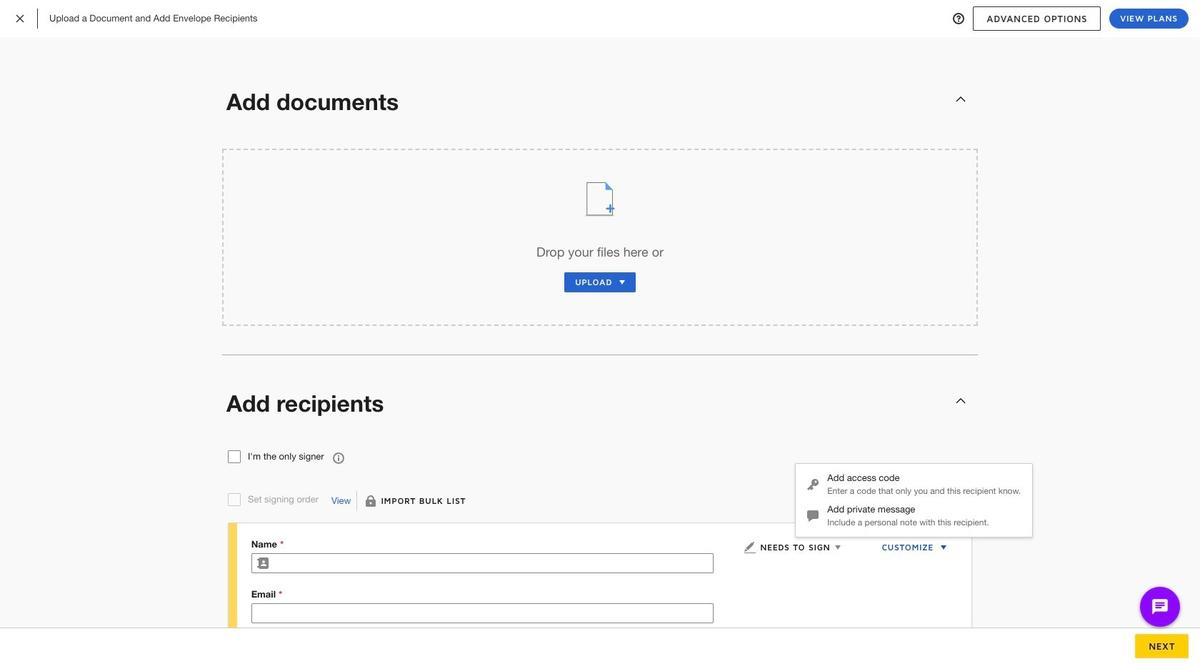 Task type: describe. For each thing, give the bounding box(es) containing it.
recipient action options, group 1 menu
[[797, 469, 1033, 532]]



Task type: locate. For each thing, give the bounding box(es) containing it.
None text field
[[274, 554, 713, 573], [252, 604, 713, 623], [274, 554, 713, 573], [252, 604, 713, 623]]



Task type: vqa. For each thing, say whether or not it's contained in the screenshot.
text box
yes



